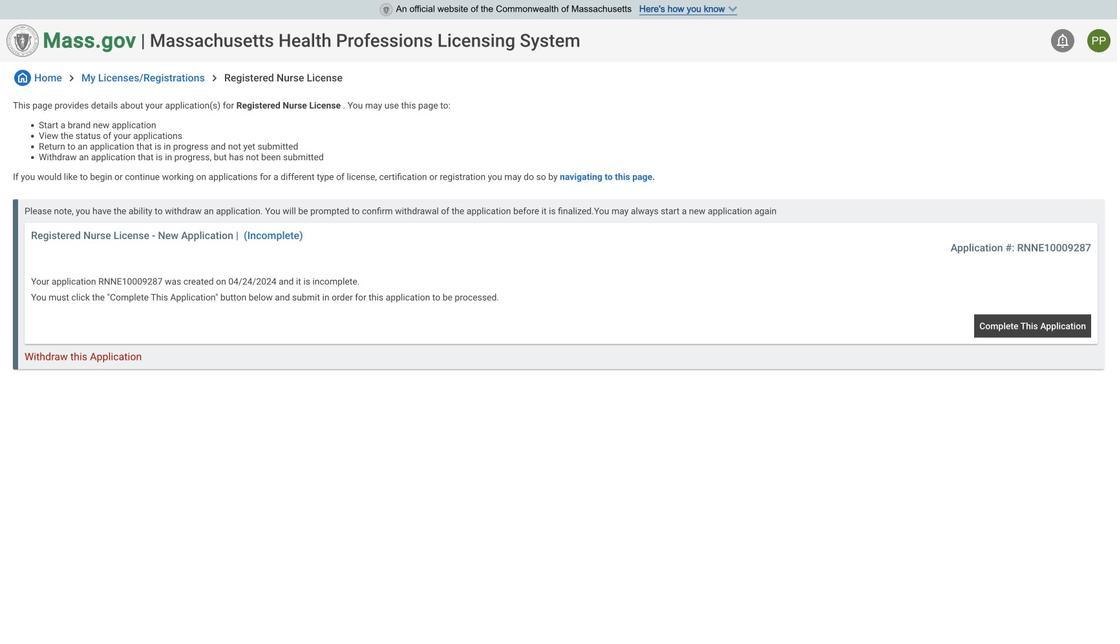 Task type: vqa. For each thing, say whether or not it's contained in the screenshot.
no color icon
yes



Task type: locate. For each thing, give the bounding box(es) containing it.
no color image
[[1055, 33, 1070, 48], [14, 70, 31, 86], [208, 72, 221, 85]]

massachusetts state seal image
[[380, 3, 393, 16]]

no color image
[[65, 72, 78, 85]]

massachusetts state seal image
[[6, 25, 39, 57]]

heading
[[150, 30, 580, 51]]



Task type: describe. For each thing, give the bounding box(es) containing it.
1 horizontal spatial no color image
[[208, 72, 221, 85]]

2 horizontal spatial no color image
[[1055, 33, 1070, 48]]

0 horizontal spatial no color image
[[14, 70, 31, 86]]



